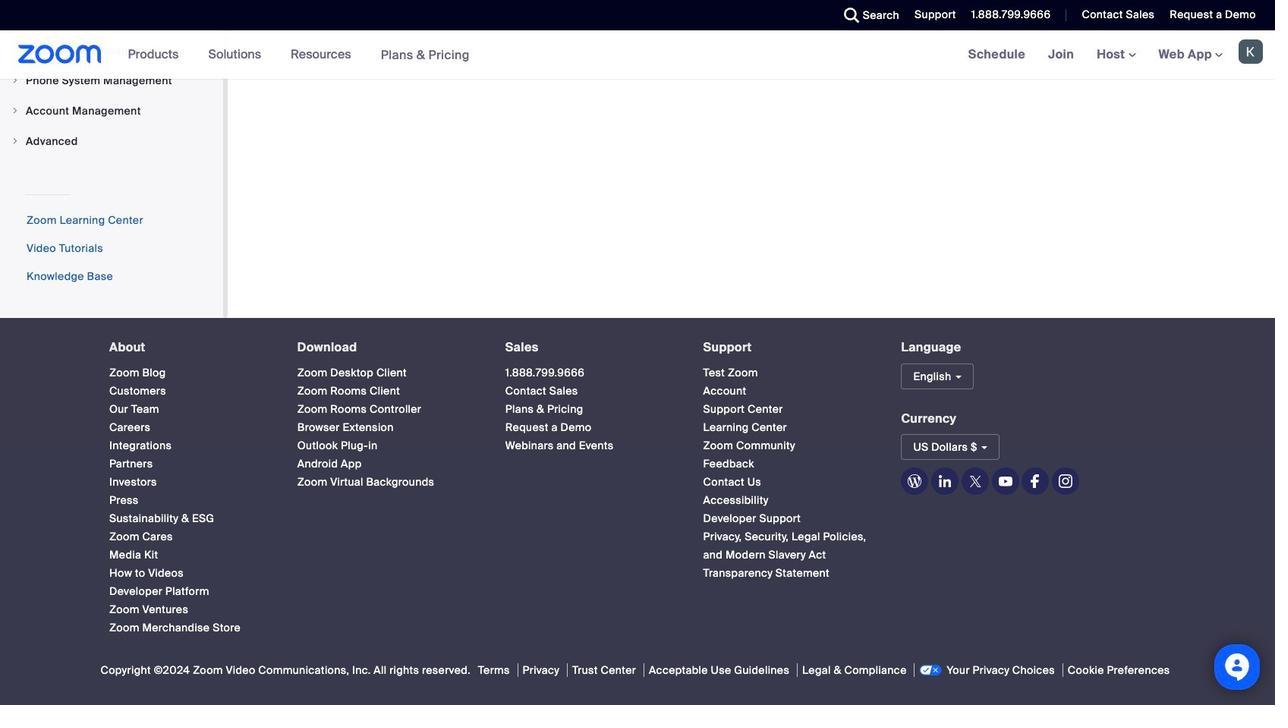 Task type: locate. For each thing, give the bounding box(es) containing it.
banner
[[0, 30, 1275, 80]]

menu item
[[0, 66, 223, 95], [0, 96, 223, 125], [0, 127, 223, 156]]

heading
[[109, 341, 270, 354], [297, 341, 478, 354], [505, 341, 676, 354], [703, 341, 874, 354]]

product information navigation
[[117, 30, 481, 80]]

2 heading from the left
[[297, 341, 478, 354]]

right image up right image
[[11, 76, 20, 85]]

profile picture image
[[1239, 39, 1263, 64]]

3 heading from the left
[[505, 341, 676, 354]]

zoom logo image
[[18, 45, 101, 64]]

right image
[[11, 106, 20, 115]]

2 menu item from the top
[[0, 96, 223, 125]]

0 vertical spatial menu item
[[0, 66, 223, 95]]

2 right image from the top
[[11, 137, 20, 146]]

4 heading from the left
[[703, 341, 874, 354]]

2 vertical spatial menu item
[[0, 127, 223, 156]]

1 vertical spatial menu item
[[0, 96, 223, 125]]

right image down right image
[[11, 137, 20, 146]]

right image
[[11, 76, 20, 85], [11, 137, 20, 146]]

1 vertical spatial right image
[[11, 137, 20, 146]]

0 vertical spatial right image
[[11, 76, 20, 85]]



Task type: vqa. For each thing, say whether or not it's contained in the screenshot.
the right icon
yes



Task type: describe. For each thing, give the bounding box(es) containing it.
1 right image from the top
[[11, 76, 20, 85]]

3 menu item from the top
[[0, 127, 223, 156]]

main content main content
[[228, 0, 1275, 318]]

meetings navigation
[[957, 30, 1275, 80]]

1 menu item from the top
[[0, 66, 223, 95]]

1 heading from the left
[[109, 341, 270, 354]]

admin menu menu
[[0, 0, 223, 157]]



